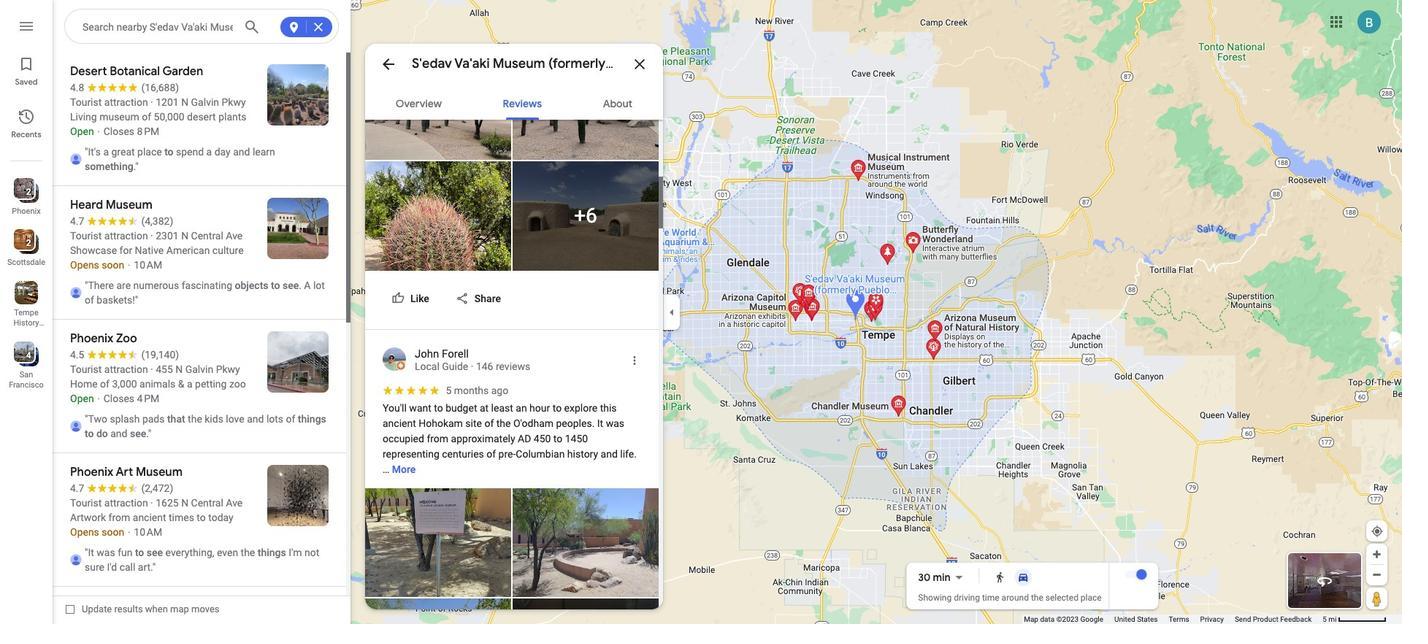 Task type: locate. For each thing, give the bounding box(es) containing it.
privacy
[[1200, 616, 1224, 624]]

walking image
[[995, 572, 1006, 584]]

ago
[[491, 385, 509, 396]]

0 horizontal spatial 5
[[446, 385, 452, 396]]

product
[[1253, 616, 1279, 624]]

s'edav up overview button
[[412, 56, 452, 72]]

of
[[485, 417, 494, 429], [487, 448, 496, 460]]

list
[[0, 0, 53, 624]]

None radio
[[989, 569, 1012, 587]]

to
[[434, 402, 443, 414], [553, 402, 562, 414], [554, 433, 563, 444]]

map
[[170, 604, 189, 615]]

1 vertical spatial s'edav
[[412, 56, 452, 72]]

moves
[[191, 604, 220, 615]]

united states
[[1115, 616, 1158, 624]]

footer containing map data ©2023 google
[[1024, 615, 1323, 624]]

2 up scottsdale
[[26, 238, 31, 248]]

0 vertical spatial 2
[[26, 187, 31, 197]]

5 left "mi"
[[1323, 616, 1327, 624]]

©2023
[[1057, 616, 1079, 624]]

0 horizontal spatial va'aki
[[181, 21, 208, 33]]

2 2 places element from the top
[[16, 237, 31, 250]]

museum down history
[[11, 329, 42, 338]]

feedback
[[1281, 616, 1312, 624]]

30 min button
[[918, 569, 968, 587]]

showing driving time around the selected place
[[918, 593, 1102, 603]]

to right the 450 at the bottom left of page
[[554, 433, 563, 444]]

forell
[[442, 347, 469, 360]]

30
[[918, 571, 931, 584]]

and
[[601, 448, 618, 460]]

5
[[446, 385, 452, 396], [1323, 616, 1327, 624]]

min
[[933, 571, 951, 584]]

Search nearby S'edav Va'aki Museum (formerly… field
[[64, 9, 339, 45], [83, 18, 233, 35]]

(formerly
[[548, 56, 606, 72]]

va'aki inside search field
[[181, 21, 208, 33]]

least
[[491, 402, 513, 414]]

1 vertical spatial 2 places element
[[16, 237, 31, 250]]

0 vertical spatial the
[[496, 417, 511, 429]]

2 up phoenix
[[26, 187, 31, 197]]

0 vertical spatial s'edav
[[150, 21, 179, 33]]

s'edav va'aki museum (formerly pueblo grande museum)
[[412, 56, 759, 72]]

tab list containing overview
[[365, 85, 663, 120]]

zoom in image
[[1372, 549, 1383, 560]]

history
[[567, 448, 598, 460]]

2 places element
[[16, 186, 31, 199], [16, 237, 31, 250]]

museum left (formerly…
[[210, 21, 250, 33]]

list containing saved
[[0, 0, 53, 624]]

privacy button
[[1200, 615, 1224, 624]]

0 horizontal spatial s'edav
[[150, 21, 179, 33]]

1 horizontal spatial museum
[[210, 21, 250, 33]]

photo of john forell image
[[383, 347, 406, 371]]

1 horizontal spatial 5
[[1323, 616, 1327, 624]]

5 for 5 months ago
[[446, 385, 452, 396]]

0 vertical spatial 2 places element
[[16, 186, 31, 199]]

terms button
[[1169, 615, 1190, 624]]

1 2 places element from the top
[[16, 186, 31, 199]]

pre-
[[499, 448, 516, 460]]

of right site
[[485, 417, 494, 429]]

footer inside google maps element
[[1024, 615, 1323, 624]]

google account: brad klo  
(klobrad84@gmail.com) image
[[1358, 10, 1381, 33]]

guide
[[442, 360, 468, 372]]

scottsdale
[[7, 258, 45, 267]]

2 vertical spatial museum
[[11, 329, 42, 338]]

Update results when map moves checkbox
[[66, 600, 220, 619]]

5 up budget
[[446, 385, 452, 396]]

5 inside s'edav va'aki museum (formerly pueblo grande museum) main content
[[446, 385, 452, 396]]

time
[[982, 593, 1000, 603]]

an
[[516, 402, 527, 414]]

1 vertical spatial 2
[[26, 238, 31, 248]]

2 horizontal spatial museum
[[493, 56, 545, 72]]

the right around
[[1031, 593, 1044, 603]]

at
[[480, 402, 489, 414]]

place
[[1081, 593, 1102, 603]]

2 places element up scottsdale
[[16, 237, 31, 250]]

tab list
[[365, 85, 663, 120]]

1 vertical spatial museum
[[493, 56, 545, 72]]

2 places element up phoenix
[[16, 186, 31, 199]]

1 2 from the top
[[26, 187, 31, 197]]

more button
[[392, 452, 416, 488]]

museum for s'edav va'aki museum (formerly pueblo grande museum)
[[493, 56, 545, 72]]

search nearby s'edav va'aki museum (formerly… field inside search field
[[83, 18, 233, 35]]

around
[[1002, 593, 1029, 603]]

2 places element for phoenix
[[16, 186, 31, 199]]

street view image
[[1316, 573, 1334, 590]]

overview button
[[384, 85, 454, 120]]

va'aki
[[181, 21, 208, 33], [455, 56, 490, 72]]

the down 'least'
[[496, 417, 511, 429]]

john
[[415, 347, 439, 360]]

the
[[496, 417, 511, 429], [1031, 593, 1044, 603]]

reviews
[[503, 97, 542, 110]]

1 vertical spatial 5
[[1323, 616, 1327, 624]]

states
[[1137, 616, 1158, 624]]

0 horizontal spatial the
[[496, 417, 511, 429]]

museum for tempe history museum
[[11, 329, 42, 338]]

6
[[586, 204, 597, 228]]

1 vertical spatial of
[[487, 448, 496, 460]]

s'edav right "nearby"
[[150, 21, 179, 33]]

occupied
[[383, 433, 424, 444]]

search nearby s'edav va'aki museum (formerly…
[[83, 21, 300, 33]]

s'edav
[[150, 21, 179, 33], [412, 56, 452, 72]]

you'll
[[383, 402, 407, 414]]

saved button
[[0, 50, 53, 91]]

more
[[392, 463, 416, 475]]

of left pre-
[[487, 448, 496, 460]]

None radio
[[1012, 569, 1035, 587]]

driving image
[[1018, 572, 1030, 584]]

1 vertical spatial the
[[1031, 593, 1044, 603]]

1 vertical spatial va'aki
[[455, 56, 490, 72]]

museum inside search field
[[210, 21, 250, 33]]

museum inside main content
[[493, 56, 545, 72]]

zoom out image
[[1372, 570, 1383, 581]]

send product feedback button
[[1235, 615, 1312, 624]]

1 horizontal spatial s'edav
[[412, 56, 452, 72]]

saved
[[15, 77, 38, 87]]

museum up reviews button
[[493, 56, 545, 72]]

data
[[1040, 616, 1055, 624]]

4
[[26, 351, 31, 361]]

centuries
[[442, 448, 484, 460]]

0 vertical spatial va'aki
[[181, 21, 208, 33]]

map
[[1024, 616, 1039, 624]]

0 vertical spatial museum
[[210, 21, 250, 33]]

columbian
[[516, 448, 565, 460]]

…
[[383, 463, 390, 475]]

museum inside button
[[11, 329, 42, 338]]

about
[[603, 97, 633, 110]]

history
[[14, 318, 39, 328]]

was
[[606, 417, 624, 429]]

0 horizontal spatial museum
[[11, 329, 42, 338]]

+
[[574, 204, 586, 228]]

o'odham
[[513, 417, 554, 429]]

san
[[20, 370, 33, 380]]

0 vertical spatial 5
[[446, 385, 452, 396]]

want
[[409, 402, 432, 414]]

overview
[[396, 97, 442, 110]]

1 horizontal spatial va'aki
[[455, 56, 490, 72]]

5 months ago
[[446, 385, 509, 396]]

footer
[[1024, 615, 1323, 624]]

ad
[[518, 433, 531, 444]]

2 2 from the top
[[26, 238, 31, 248]]

5 mi
[[1323, 616, 1337, 624]]

5 stars image
[[383, 385, 442, 396]]

peoples.
[[556, 417, 595, 429]]

hour
[[530, 402, 550, 414]]

+ 6
[[574, 204, 597, 228]]

museum
[[210, 21, 250, 33], [493, 56, 545, 72], [11, 329, 42, 338]]

s'edav va'aki museum (formerly pueblo grande museum) main content
[[365, 0, 759, 624]]

Turn off travel time tool checkbox
[[1125, 570, 1147, 580]]



Task type: vqa. For each thing, say whether or not it's contained in the screenshot.
S'edav
yes



Task type: describe. For each thing, give the bounding box(es) containing it.
send
[[1235, 616, 1251, 624]]

months
[[454, 385, 489, 396]]

from
[[427, 433, 449, 444]]

share
[[475, 293, 501, 304]]

Search nearby S'edav Va'aki Museum (formerly… search field
[[64, 9, 339, 45]]

recents
[[11, 129, 41, 140]]

search nearby s'edav va'aki museum (formerly… field containing search nearby s'edav va'aki museum (formerly…
[[64, 9, 339, 45]]

1450
[[565, 433, 588, 444]]

tempe history museum button
[[0, 275, 53, 338]]

it
[[597, 417, 603, 429]]

the inside you'll want to budget at least an hour to explore this ancient hohokam site of the o'odham peoples. it was occupied from approximately ad 450 to 1450 representing centuries of pre-columbian history and life. …
[[496, 417, 511, 429]]

phoenix
[[12, 207, 41, 216]]

this
[[600, 402, 617, 414]]

2 places element for scottsdale
[[16, 237, 31, 250]]

1 horizontal spatial the
[[1031, 593, 1044, 603]]

va'aki inside main content
[[455, 56, 490, 72]]

·
[[471, 360, 474, 372]]

146
[[476, 360, 493, 372]]

send product feedback
[[1235, 616, 1312, 624]]

actions for john forell's review image
[[628, 354, 641, 367]]

to up hohokam
[[434, 402, 443, 414]]

you'll want to budget at least an hour to explore this ancient hohokam site of the o'odham peoples. it was occupied from approximately ad 450 to 1450 representing centuries of pre-columbian history and life. …
[[383, 402, 639, 475]]

turn off travel time tool image
[[1137, 570, 1147, 580]]

recents button
[[0, 102, 53, 143]]

2 for scottsdale
[[26, 238, 31, 248]]

5 mi button
[[1323, 616, 1387, 624]]

tab list inside s'edav va'aki museum (formerly pueblo grande museum) main content
[[365, 85, 663, 120]]

menu image
[[18, 18, 35, 35]]

approximately
[[451, 433, 515, 444]]

s'edav inside search field
[[150, 21, 179, 33]]

reviews button
[[491, 85, 554, 120]]

5 for 5 mi
[[1323, 616, 1327, 624]]

4 places element
[[16, 349, 31, 362]]

reviews
[[496, 360, 530, 372]]

hohokam
[[419, 417, 463, 429]]

0 vertical spatial of
[[485, 417, 494, 429]]

share button
[[447, 285, 513, 312]]

explore
[[564, 402, 598, 414]]

30 min
[[918, 571, 951, 584]]

driving
[[954, 593, 980, 603]]

results
[[114, 604, 143, 615]]

about button
[[591, 85, 644, 120]]

nearby
[[116, 21, 147, 33]]

representing
[[383, 448, 440, 460]]

like
[[410, 293, 429, 304]]

none radio inside google maps element
[[1012, 569, 1035, 587]]

search
[[83, 21, 114, 33]]

grande
[[653, 56, 699, 72]]

site
[[466, 417, 482, 429]]

like button
[[383, 285, 441, 312]]

update
[[82, 604, 112, 615]]

(formerly…
[[252, 21, 300, 33]]

to right the hour
[[553, 402, 562, 414]]

s'edav inside main content
[[412, 56, 452, 72]]

update results when map moves
[[82, 604, 220, 615]]

ancient
[[383, 417, 416, 429]]

show street view coverage image
[[1367, 588, 1388, 610]]

map data ©2023 google
[[1024, 616, 1104, 624]]

local
[[415, 360, 440, 372]]

francisco
[[9, 381, 44, 390]]

results for things to do feed
[[53, 53, 351, 624]]

united states button
[[1115, 615, 1158, 624]]

collapse side panel image
[[664, 304, 680, 320]]

united
[[1115, 616, 1136, 624]]

pueblo
[[609, 56, 650, 72]]

show your location image
[[1371, 525, 1384, 538]]

life.
[[620, 448, 637, 460]]

showing
[[918, 593, 952, 603]]

2 for phoenix
[[26, 187, 31, 197]]

when
[[145, 604, 168, 615]]

terms
[[1169, 616, 1190, 624]]

tempe history museum
[[11, 308, 42, 338]]

museum)
[[702, 56, 759, 72]]

google
[[1081, 616, 1104, 624]]

google maps element
[[0, 0, 1402, 624]]

budget
[[446, 402, 477, 414]]

san francisco
[[9, 370, 44, 390]]



